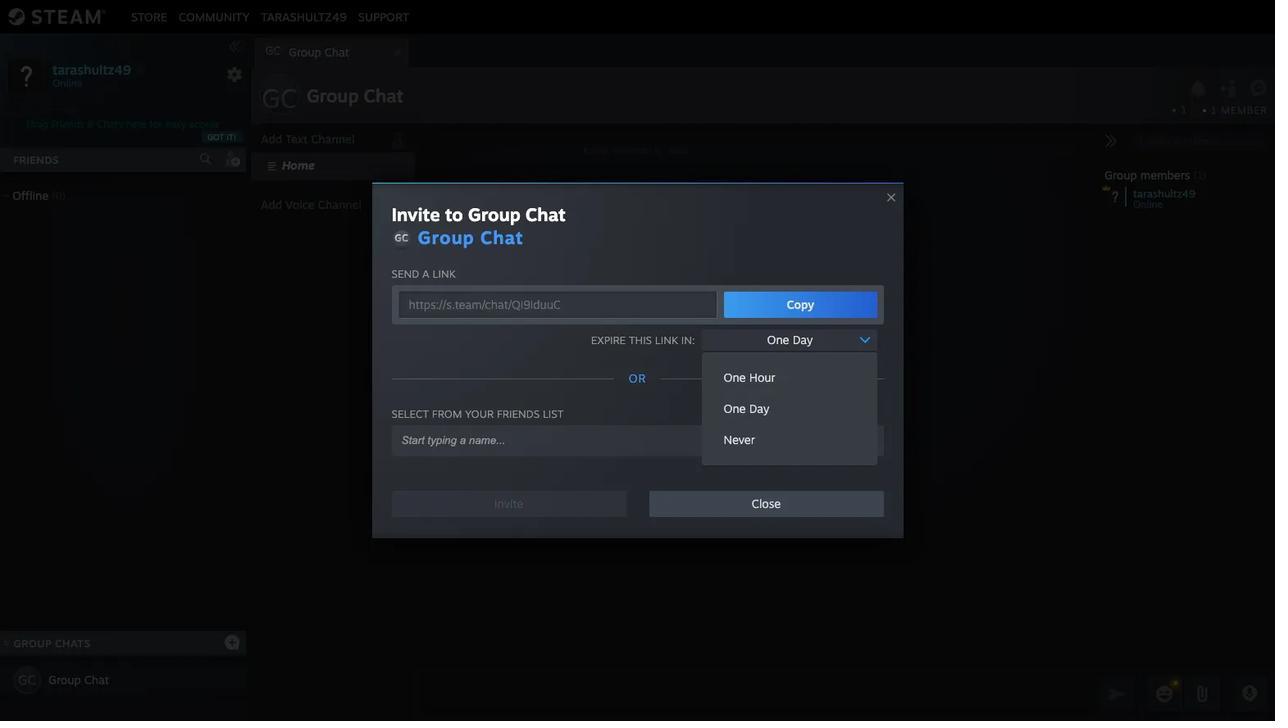 Task type: locate. For each thing, give the bounding box(es) containing it.
group chat
[[307, 84, 404, 107], [418, 226, 524, 249], [48, 673, 109, 687]]

channel
[[311, 132, 355, 146], [318, 198, 362, 212]]

member
[[1222, 104, 1268, 116]]

0 horizontal spatial link
[[433, 267, 456, 281]]

group inside gc group chat
[[289, 45, 321, 59]]

group chat up the unpin channel list icon
[[307, 84, 404, 107]]

None text field
[[420, 674, 1095, 715]]

gc down tarashultz49 link
[[265, 43, 281, 57]]

2 horizontal spatial tarashultz49
[[1134, 187, 1196, 200]]

collapse member list image
[[1105, 135, 1118, 148]]

1 horizontal spatial link
[[655, 333, 678, 347]]

one up hour
[[767, 333, 790, 347]]

text
[[286, 132, 308, 146]]

submit image
[[1107, 684, 1128, 705]]

day
[[793, 333, 813, 347], [749, 402, 770, 416]]

close button
[[649, 491, 884, 518]]

0 vertical spatial tarashultz49
[[261, 9, 347, 23]]

chats right collapse chats list icon
[[55, 637, 91, 650]]

friends
[[51, 118, 84, 130], [13, 153, 59, 167], [497, 408, 540, 421]]

link for a
[[433, 267, 456, 281]]

friends left &
[[51, 118, 84, 130]]

in:
[[681, 333, 695, 347]]

chats right &
[[97, 118, 123, 130]]

invite to group chat
[[392, 203, 566, 226]]

one left hour
[[724, 371, 746, 385]]

one up the never at right bottom
[[724, 402, 746, 416]]

2 horizontal spatial group chat
[[418, 226, 524, 249]]

group members
[[1105, 168, 1191, 182]]

group chats
[[13, 637, 91, 650]]

one day
[[767, 333, 813, 347], [724, 402, 770, 416]]

1
[[1182, 104, 1187, 116], [1212, 104, 1218, 116]]

chats
[[97, 118, 123, 130], [55, 637, 91, 650]]

one day down one hour
[[724, 402, 770, 416]]

friday,
[[584, 145, 609, 155]]

1 vertical spatial add
[[261, 198, 282, 212]]

link left in:
[[655, 333, 678, 347]]

0 vertical spatial link
[[433, 267, 456, 281]]

0 horizontal spatial chats
[[55, 637, 91, 650]]

copy button
[[724, 292, 877, 318]]

hour
[[749, 371, 775, 385]]

manage friends list settings image
[[226, 66, 243, 83]]

drag
[[27, 118, 48, 130]]

friday, november 17, 2023
[[584, 145, 688, 155]]

1 member
[[1212, 104, 1268, 116]]

store
[[131, 9, 167, 23]]

send special image
[[1193, 685, 1212, 705]]

tarashultz49
[[261, 9, 347, 23], [52, 61, 131, 78], [1134, 187, 1196, 200]]

link right a
[[433, 267, 456, 281]]

0 vertical spatial day
[[793, 333, 813, 347]]

1 1 from the left
[[1182, 104, 1187, 116]]

a
[[422, 267, 430, 281]]

drag friends & chats here for easy access
[[27, 118, 219, 130]]

easy
[[165, 118, 186, 130]]

invite a friend to this group chat image
[[1219, 78, 1240, 99]]

1 vertical spatial one
[[724, 371, 746, 385]]

add left voice
[[261, 198, 282, 212]]

2 vertical spatial tarashultz49
[[1134, 187, 1196, 200]]

1 horizontal spatial tarashultz49
[[261, 9, 347, 23]]

2023
[[668, 145, 688, 155]]

0 vertical spatial one day
[[767, 333, 813, 347]]

2 vertical spatial friends
[[497, 408, 540, 421]]

1 add from the top
[[261, 132, 282, 146]]

one day down copy button
[[767, 333, 813, 347]]

list
[[543, 408, 564, 421]]

community link
[[173, 9, 255, 23]]

add text channel
[[261, 132, 355, 146]]

chat
[[325, 45, 349, 59], [364, 84, 404, 107], [526, 203, 566, 226], [480, 226, 524, 249], [84, 673, 109, 687]]

invite
[[392, 203, 440, 226]]

store link
[[125, 9, 173, 23]]

tarashultz49 down members
[[1134, 187, 1196, 200]]

add a friend image
[[223, 150, 241, 168]]

link
[[433, 267, 456, 281], [655, 333, 678, 347]]

gc down invite
[[395, 232, 408, 244]]

channel right voice
[[318, 198, 362, 212]]

select from your friends list
[[392, 408, 564, 421]]

day down hour
[[749, 402, 770, 416]]

group chat down group chats
[[48, 673, 109, 687]]

1 for 1 member
[[1212, 104, 1218, 116]]

expire
[[591, 333, 626, 347]]

Start typing a name... text field
[[400, 434, 862, 448]]

send a link
[[392, 267, 456, 281]]

channel right text
[[311, 132, 355, 146]]

tarashultz49 link
[[255, 9, 353, 23]]

tarashultz49 up &
[[52, 61, 131, 78]]

group
[[289, 45, 321, 59], [307, 84, 359, 107], [1105, 168, 1137, 182], [468, 203, 521, 226], [418, 226, 475, 249], [13, 637, 52, 650], [48, 673, 81, 687]]

gc
[[265, 43, 281, 57], [262, 82, 298, 115], [395, 232, 408, 244], [18, 673, 36, 689]]

1 vertical spatial channel
[[318, 198, 362, 212]]

manage group chat settings image
[[1250, 80, 1271, 101]]

1 horizontal spatial 1
[[1212, 104, 1218, 116]]

2 vertical spatial group chat
[[48, 673, 109, 687]]

group chat down the invite to group chat
[[418, 226, 524, 249]]

0 vertical spatial channel
[[311, 132, 355, 146]]

add
[[261, 132, 282, 146], [261, 198, 282, 212]]

1 vertical spatial day
[[749, 402, 770, 416]]

1 vertical spatial friends
[[13, 153, 59, 167]]

1 vertical spatial link
[[655, 333, 678, 347]]

2 add from the top
[[261, 198, 282, 212]]

add for add voice channel
[[261, 198, 282, 212]]

unpin channel list image
[[387, 128, 408, 149]]

1 up filter by name text field
[[1182, 104, 1187, 116]]

expire this link in:
[[591, 333, 695, 347]]

1 horizontal spatial group chat
[[307, 84, 404, 107]]

None text field
[[398, 291, 718, 319]]

collapse chats list image
[[0, 640, 19, 647]]

tarashultz49 up gc group chat
[[261, 9, 347, 23]]

2 1 from the left
[[1212, 104, 1218, 116]]

send
[[392, 267, 419, 281]]

create a group chat image
[[224, 634, 240, 651]]

friends down drag
[[13, 153, 59, 167]]

close
[[752, 497, 781, 511]]

1 vertical spatial chats
[[55, 637, 91, 650]]

1 for 1
[[1182, 104, 1187, 116]]

1 left member
[[1212, 104, 1218, 116]]

online
[[1134, 199, 1163, 211]]

members
[[1141, 168, 1191, 182]]

add voice channel
[[261, 198, 362, 212]]

channel for add voice channel
[[318, 198, 362, 212]]

channel for add text channel
[[311, 132, 355, 146]]

from
[[432, 408, 462, 421]]

0 vertical spatial add
[[261, 132, 282, 146]]

one
[[767, 333, 790, 347], [724, 371, 746, 385], [724, 402, 746, 416]]

friends left list
[[497, 408, 540, 421]]

voice
[[286, 198, 315, 212]]

0 horizontal spatial tarashultz49
[[52, 61, 131, 78]]

0 horizontal spatial 1
[[1182, 104, 1187, 116]]

day down copy button
[[793, 333, 813, 347]]

0 horizontal spatial day
[[749, 402, 770, 416]]

search my friends list image
[[199, 152, 213, 167]]

for
[[149, 118, 162, 130]]

1 horizontal spatial chats
[[97, 118, 123, 130]]

add left text
[[261, 132, 282, 146]]



Task type: describe. For each thing, give the bounding box(es) containing it.
gc group chat
[[265, 43, 349, 59]]

1 vertical spatial group chat
[[418, 226, 524, 249]]

your
[[465, 408, 494, 421]]

to
[[445, 203, 463, 226]]

&
[[87, 118, 94, 130]]

17,
[[654, 145, 665, 155]]

manage notification settings image
[[1188, 80, 1209, 98]]

0 vertical spatial chats
[[97, 118, 123, 130]]

home
[[282, 158, 315, 172]]

Filter by Name text field
[[1128, 131, 1269, 153]]

1 vertical spatial tarashultz49
[[52, 61, 131, 78]]

support link
[[353, 9, 415, 23]]

chat inside gc group chat
[[325, 45, 349, 59]]

this
[[629, 333, 652, 347]]

1 vertical spatial one day
[[724, 402, 770, 416]]

0 vertical spatial friends
[[51, 118, 84, 130]]

or
[[629, 372, 647, 386]]

one hour
[[724, 371, 775, 385]]

offline
[[12, 189, 49, 203]]

copy
[[787, 298, 814, 312]]

community
[[179, 9, 250, 23]]

close this tab image
[[390, 48, 406, 57]]

0 horizontal spatial group chat
[[48, 673, 109, 687]]

gc up text
[[262, 82, 298, 115]]

0 vertical spatial one
[[767, 333, 790, 347]]

tarashultz49 online
[[1134, 187, 1196, 211]]

select
[[392, 408, 429, 421]]

2 vertical spatial one
[[724, 402, 746, 416]]

gc down collapse chats list icon
[[18, 673, 36, 689]]

november
[[612, 145, 651, 155]]

add for add text channel
[[261, 132, 282, 146]]

link for this
[[655, 333, 678, 347]]

support
[[358, 9, 409, 23]]

0 vertical spatial group chat
[[307, 84, 404, 107]]

gc inside gc group chat
[[265, 43, 281, 57]]

here
[[126, 118, 146, 130]]

1 horizontal spatial day
[[793, 333, 813, 347]]

access
[[189, 118, 219, 130]]

never
[[724, 433, 755, 447]]



Task type: vqa. For each thing, say whether or not it's contained in the screenshot.
join a Steam group chat.
no



